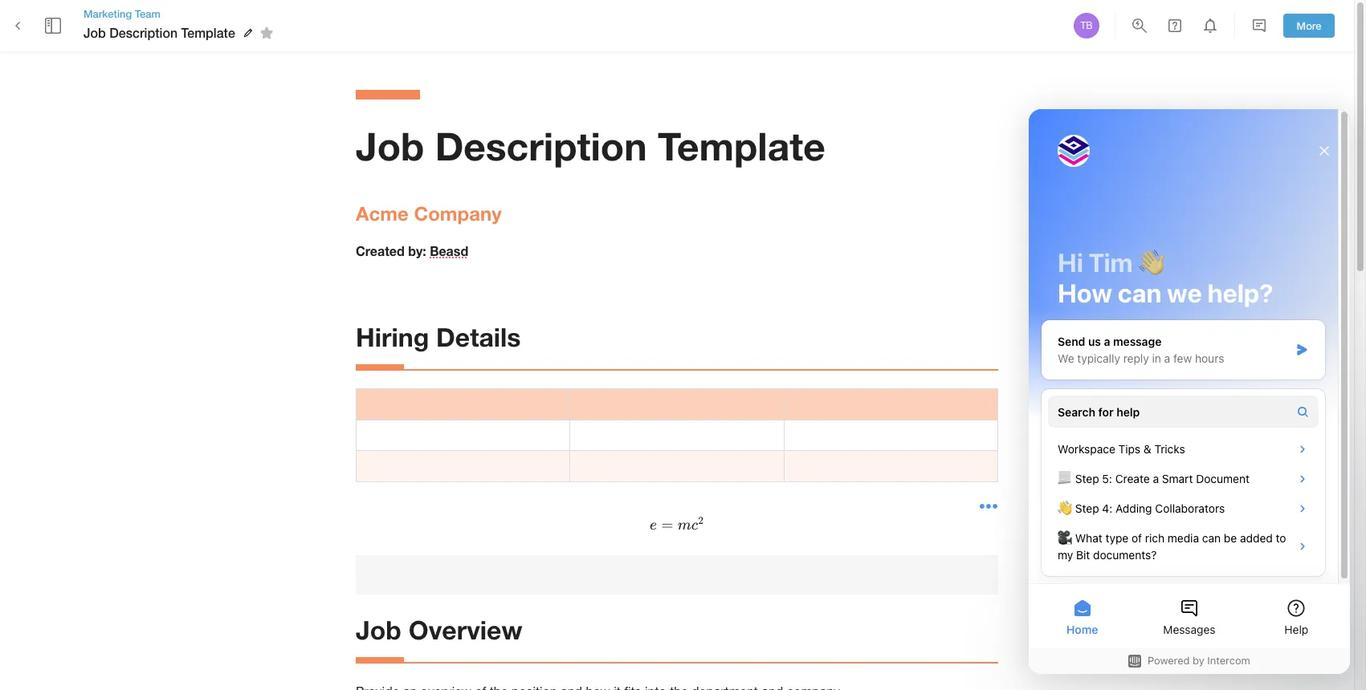 Task type: vqa. For each thing, say whether or not it's contained in the screenshot.
PM for Finance
no



Task type: describe. For each thing, give the bounding box(es) containing it.
created by: beasd
[[356, 244, 469, 259]]

0 vertical spatial template
[[181, 25, 235, 40]]

more button
[[1284, 13, 1335, 38]]

e = m c 2
[[650, 515, 704, 534]]

c
[[692, 519, 698, 533]]

2
[[698, 515, 704, 528]]

company
[[414, 202, 502, 225]]

tb button
[[1072, 10, 1102, 41]]

team
[[135, 7, 161, 20]]

1 vertical spatial job description template
[[356, 123, 826, 169]]

overview
[[409, 615, 523, 646]]

marketing team
[[84, 7, 161, 20]]

job overview
[[356, 615, 523, 646]]

m
[[678, 519, 692, 533]]

by:
[[408, 244, 426, 259]]

=
[[662, 517, 674, 534]]



Task type: locate. For each thing, give the bounding box(es) containing it.
0 vertical spatial description
[[109, 25, 178, 40]]

2 vertical spatial job
[[356, 615, 402, 646]]

1 vertical spatial template
[[658, 123, 826, 169]]

marketing
[[84, 7, 132, 20]]

description
[[109, 25, 178, 40], [435, 123, 647, 169]]

dialog
[[1029, 109, 1350, 675]]

1 horizontal spatial description
[[435, 123, 647, 169]]

more
[[1297, 19, 1322, 32]]

e
[[650, 519, 657, 533]]

job description template
[[84, 25, 235, 40], [356, 123, 826, 169]]

tb
[[1081, 20, 1093, 31]]

beasd
[[430, 244, 469, 259]]

acme
[[356, 202, 409, 225]]

1 horizontal spatial job description template
[[356, 123, 826, 169]]

marketing team link
[[84, 6, 279, 21]]

job
[[84, 25, 106, 40], [356, 123, 424, 169], [356, 615, 402, 646]]

0 vertical spatial job
[[84, 25, 106, 40]]

1 vertical spatial job
[[356, 123, 424, 169]]

1 horizontal spatial template
[[658, 123, 826, 169]]

1 vertical spatial description
[[435, 123, 647, 169]]

0 horizontal spatial job description template
[[84, 25, 235, 40]]

hiring details
[[356, 322, 521, 352]]

favorite image
[[257, 23, 276, 43]]

hiring
[[356, 322, 429, 352]]

0 vertical spatial job description template
[[84, 25, 235, 40]]

template
[[181, 25, 235, 40], [658, 123, 826, 169]]

created
[[356, 244, 405, 259]]

details
[[436, 322, 521, 352]]

0 horizontal spatial template
[[181, 25, 235, 40]]

acme company
[[356, 202, 502, 225]]

0 horizontal spatial description
[[109, 25, 178, 40]]



